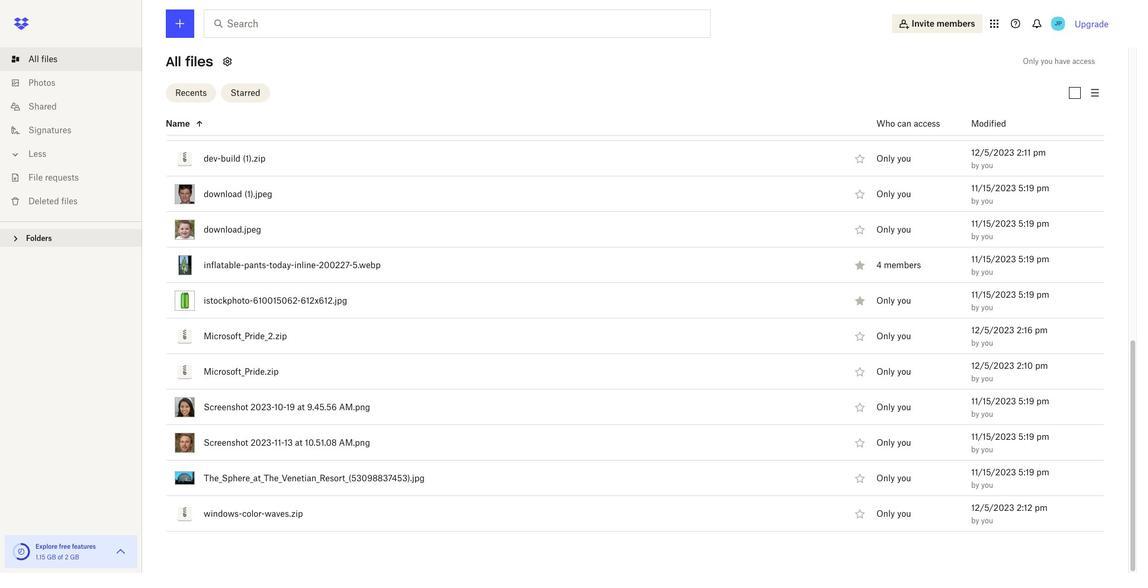 Task type: vqa. For each thing, say whether or not it's contained in the screenshot.
doc
no



Task type: describe. For each thing, give the bounding box(es) containing it.
explore
[[36, 543, 58, 551]]

who
[[877, 118, 896, 128]]

by for screenshot 2023-10-19 at 9.45.56 am.png
[[972, 410, 980, 419]]

Search in folder "Dropbox" text field
[[227, 17, 686, 31]]

features
[[72, 543, 96, 551]]

pm for screenshot 2023-10-19 at 9.45.56 am.png
[[1037, 396, 1050, 406]]

starred
[[231, 87, 261, 97]]

2:12
[[1017, 503, 1033, 513]]

screenshot 2023-10-19 at 9.45.56 am.png
[[204, 402, 370, 412]]

19
[[286, 402, 295, 412]]

invite members
[[912, 18, 976, 28]]

download (1).jpeg link
[[204, 187, 273, 201]]

download
[[204, 189, 242, 199]]

microsoft_pride_2.zip link
[[204, 329, 287, 343]]

1703238.jpg link
[[204, 80, 252, 95]]

5:19 for inflatable-pants-today-inline-200227-5.webp
[[1019, 254, 1035, 264]]

pm for the_sphere_at_the_venetian_resort_(53098837453).jpg
[[1037, 467, 1050, 477]]

files for 'deleted files' link
[[61, 196, 78, 206]]

access inside table
[[914, 118, 941, 128]]

only inside name db165f6aaa73d95c9004256537e7037b-uncropped_scaled_within_1536_1152.webp, modified 11/15/2023 5:19 pm, element
[[877, 118, 896, 128]]

/inflatable pants today inline 200227 5.webp image
[[178, 255, 192, 275]]

have
[[1055, 57, 1071, 66]]

add to starred image for screenshot 2023-10-19 at 9.45.56 am.png
[[853, 400, 868, 415]]

name dev-build (1).zip, modified 12/5/2023 2:11 pm, element
[[140, 141, 1105, 177]]

by for download.jpeg
[[972, 232, 980, 241]]

jp button
[[1049, 14, 1068, 33]]

files for all files link
[[41, 54, 58, 64]]

file requests
[[28, 172, 79, 183]]

the_sphere_at_the_venetian_resort_(53098837453).jpg
[[204, 473, 425, 483]]

11/15/2023 for download.jpeg
[[972, 218, 1017, 229]]

invite
[[912, 18, 935, 28]]

12/5/2023 2:12 pm by you
[[972, 503, 1048, 525]]

(1).zip
[[243, 153, 266, 163]]

only you for microsoft_pride_2.zip
[[877, 331, 912, 342]]

612x612.jpg
[[301, 295, 347, 306]]

am.png for screenshot 2023-10-19 at 9.45.56 am.png
[[339, 402, 370, 412]]

by for microsoft_pride_2.zip
[[972, 339, 980, 348]]

screenshot for screenshot 2023-11-13 at 10.51.08 am.png
[[204, 438, 248, 448]]

add to starred image for download.jpeg
[[853, 223, 868, 237]]

you inside the 12/5/2023 2:16 pm by you
[[982, 339, 994, 348]]

only for microsoft_pride_2.zip
[[877, 331, 896, 342]]

only for istockphoto-610015062-612x612.jpg
[[877, 296, 896, 306]]

folders
[[26, 234, 52, 243]]

recents button
[[166, 83, 216, 102]]

pm for screenshot 2023-11-13 at 10.51.08 am.png
[[1037, 432, 1050, 442]]

today-
[[270, 260, 295, 270]]

only you for windows-color-waves.zip
[[877, 509, 912, 519]]

only for the_sphere_at_the_venetian_resort_(53098837453).jpg
[[877, 474, 896, 484]]

download (1).jpeg
[[204, 189, 273, 199]]

build
[[221, 153, 241, 163]]

download.jpeg link
[[204, 223, 261, 237]]

5:19 for download.jpeg
[[1019, 218, 1035, 229]]

dev-build (1).zip
[[204, 153, 266, 163]]

you inside name inflatable-pants-today-inline-200227-5.webp, modified 11/15/2023 5:19 pm, element
[[982, 268, 994, 277]]

istockphoto-610015062-612x612.jpg
[[204, 295, 347, 306]]

only you button for the_sphere_at_the_venetian_resort_(53098837453).jpg
[[877, 472, 912, 486]]

windows-color-waves.zip link
[[204, 507, 303, 521]]

9.45.56
[[307, 402, 337, 412]]

requests
[[45, 172, 79, 183]]

screenshot 2023-10-19 at 9.45.56 am.png link
[[204, 400, 370, 415]]

5:19 for istockphoto-610015062-612x612.jpg
[[1019, 290, 1035, 300]]

photos link
[[9, 71, 142, 95]]

4
[[877, 260, 882, 270]]

1 horizontal spatial all files
[[166, 53, 213, 70]]

you inside 12/5/2023 2:10 pm by you
[[982, 374, 994, 383]]

modified button
[[972, 116, 1038, 131]]

11/15/2023 inside name db165f6aaa73d95c9004256537e7037b-uncropped_scaled_within_1536_1152.webp, modified 11/15/2023 5:19 pm, element
[[972, 112, 1017, 122]]

/istockphoto 610015062 612x612.jpg image
[[175, 291, 195, 311]]

microsoft_pride.zip
[[204, 367, 279, 377]]

/download (1).jpeg image
[[175, 184, 195, 204]]

signatures
[[28, 125, 71, 135]]

add to starred image for windows-color-waves.zip
[[853, 507, 868, 521]]

/download.jpeg image
[[175, 220, 195, 240]]

list containing all files
[[0, 40, 142, 222]]

only you button for screenshot 2023-10-19 at 9.45.56 am.png
[[877, 401, 912, 414]]

signatures link
[[9, 119, 142, 142]]

4 members
[[877, 260, 922, 270]]

11/15/2023 for inflatable-pants-today-inline-200227-5.webp
[[972, 254, 1017, 264]]

pm for inflatable-pants-today-inline-200227-5.webp
[[1037, 254, 1050, 264]]

photos
[[28, 78, 55, 88]]

1703238.jpg
[[204, 82, 252, 92]]

inline-
[[295, 260, 319, 270]]

file requests link
[[9, 166, 142, 190]]

shared link
[[9, 95, 142, 119]]

you inside 12/5/2023 2:12 pm by you
[[982, 517, 994, 525]]

by for the_sphere_at_the_venetian_resort_(53098837453).jpg
[[972, 481, 980, 490]]

less image
[[9, 149, 21, 161]]

11/15/2023 for download (1).jpeg
[[972, 183, 1017, 193]]

remove from starred image
[[853, 258, 868, 272]]

add to starred image for screenshot 2023-11-13 at 10.51.08 am.png
[[853, 436, 868, 450]]

only you button for istockphoto-610015062-612x612.jpg
[[877, 295, 912, 308]]

4 members button
[[877, 259, 922, 272]]

12/5/2023 2:10 pm by you
[[972, 361, 1049, 383]]

am.png for screenshot 2023-11-13 at 10.51.08 am.png
[[339, 438, 370, 448]]

name
[[166, 118, 190, 128]]

5:19 for download (1).jpeg
[[1019, 183, 1035, 193]]

610015062-
[[253, 295, 301, 306]]

color-
[[242, 509, 265, 519]]

add to starred image for 11/15/2023 5:19 pm
[[853, 187, 868, 201]]

5:19 for screenshot 2023-10-19 at 9.45.56 am.png
[[1019, 396, 1035, 406]]

name inflatable-pants-today-inline-200227-5.webp, modified 11/15/2023 5:19 pm, element
[[140, 248, 1105, 283]]

inflatable-
[[204, 260, 244, 270]]

microsoft_pride_2.zip
[[204, 331, 287, 341]]

pm for download (1).jpeg
[[1037, 183, 1050, 193]]

name microsoft_pride.zip, modified 12/5/2023 2:10 pm, element
[[140, 354, 1105, 390]]

11/15/2023 for screenshot 2023-10-19 at 9.45.56 am.png
[[972, 396, 1017, 406]]

you inside 12/5/2023 2:11 pm by you
[[982, 161, 994, 170]]

table containing 1703238.jpg
[[140, 0, 1105, 532]]

only you button for download (1).jpeg
[[877, 188, 912, 201]]

remove from starred image
[[853, 294, 868, 308]]

only for dev-build (1).zip
[[877, 154, 896, 164]]

add to starred image for microsoft_pride.zip
[[853, 365, 868, 379]]

5:19 for the_sphere_at_the_venetian_resort_(53098837453).jpg
[[1019, 467, 1035, 477]]

only you button for microsoft_pride.zip
[[877, 366, 912, 379]]

free
[[59, 543, 71, 551]]

12/5/2023 2:11 pm by you
[[972, 147, 1047, 170]]

pm for download.jpeg
[[1037, 218, 1050, 229]]

waves.zip
[[265, 509, 303, 519]]

microsoft_pride.zip link
[[204, 365, 279, 379]]

add to starred image for the_sphere_at_the_venetian_resort_(53098837453).jpg
[[853, 472, 868, 486]]

only you for microsoft_pride.zip
[[877, 367, 912, 377]]

deleted
[[28, 196, 59, 206]]

upgrade
[[1076, 19, 1110, 29]]

/the_sphere_at_the_venetian_resort_(53098837453).jpg image
[[175, 472, 195, 485]]

only you button for microsoft_pride_2.zip
[[877, 330, 912, 343]]

by for screenshot 2023-11-13 at 10.51.08 am.png
[[972, 445, 980, 454]]

1 gb from the left
[[47, 554, 56, 561]]

download.jpeg
[[204, 224, 261, 234]]

of
[[58, 554, 63, 561]]

quota usage element
[[12, 543, 31, 562]]

members for 4 members
[[885, 260, 922, 270]]

11/15/2023 5:19 pm by you for the_sphere_at_the_venetian_resort_(53098837453).jpg
[[972, 467, 1050, 490]]

by for dev-build (1).zip
[[972, 161, 980, 170]]



Task type: locate. For each thing, give the bounding box(es) containing it.
9 only you button from the top
[[877, 437, 912, 450]]

only you button for screenshot 2023-11-13 at 10.51.08 am.png
[[877, 437, 912, 450]]

add to starred image inside name screenshot 2023-11-13 at 10.51.08 am.png, modified 11/15/2023 5:19 pm, element
[[853, 436, 868, 450]]

only inside name dev-build (1).zip, modified 12/5/2023 2:11 pm, element
[[877, 154, 896, 164]]

1 2023- from the top
[[251, 402, 274, 412]]

pm inside 12/5/2023 2:10 pm by you
[[1036, 361, 1049, 371]]

1 vertical spatial access
[[914, 118, 941, 128]]

12/5/2023 left 2:12
[[972, 503, 1015, 513]]

6 5:19 from the top
[[1019, 396, 1035, 406]]

2:16
[[1017, 325, 1033, 335]]

8 only you from the top
[[877, 403, 912, 413]]

dev-
[[204, 153, 221, 163]]

only for screenshot 2023-10-19 at 9.45.56 am.png
[[877, 403, 896, 413]]

3 only you from the top
[[877, 189, 912, 199]]

only you button inside name dev-build (1).zip, modified 12/5/2023 2:11 pm, element
[[877, 152, 912, 165]]

7 5:19 from the top
[[1019, 432, 1035, 442]]

only you
[[877, 118, 912, 128], [877, 154, 912, 164], [877, 189, 912, 199], [877, 225, 912, 235], [877, 296, 912, 306], [877, 331, 912, 342], [877, 367, 912, 377], [877, 403, 912, 413], [877, 438, 912, 448], [877, 474, 912, 484], [877, 509, 912, 519]]

8 by from the top
[[972, 374, 980, 383]]

all
[[166, 53, 181, 70], [28, 54, 39, 64]]

11/15/2023 inside "name istockphoto-610015062-612x612.jpg, modified 11/15/2023 5:19 pm," element
[[972, 290, 1017, 300]]

istockphoto-610015062-612x612.jpg link
[[204, 294, 347, 308]]

upgrade link
[[1076, 19, 1110, 29]]

0 vertical spatial am.png
[[339, 402, 370, 412]]

1 horizontal spatial members
[[937, 18, 976, 28]]

folder settings image
[[220, 55, 235, 69]]

11/15/2023 inside name screenshot 2023-11-13 at 10.51.08 am.png, modified 11/15/2023 5:19 pm, element
[[972, 432, 1017, 442]]

at for 9.45.56
[[297, 402, 305, 412]]

10 by from the top
[[972, 445, 980, 454]]

all files up photos
[[28, 54, 58, 64]]

only you button for windows-color-waves.zip
[[877, 508, 912, 521]]

1.15
[[36, 554, 45, 561]]

4 5:19 from the top
[[1019, 254, 1035, 264]]

by inside 12/5/2023 2:10 pm by you
[[972, 374, 980, 383]]

12/5/2023 for 12/5/2023 2:10 pm
[[972, 361, 1015, 371]]

only for windows-color-waves.zip
[[877, 509, 896, 519]]

name download (1).jpeg, modified 11/15/2023 5:19 pm, element
[[140, 177, 1105, 212]]

only you button inside "name download (1).jpeg, modified 11/15/2023 5:19 pm," element
[[877, 188, 912, 201]]

only inside name screenshot 2023-10-19 at 9.45.56 am.png, modified 11/15/2023 5:19 pm, element
[[877, 403, 896, 413]]

1 11/15/2023 5:19 pm by you from the top
[[972, 112, 1050, 134]]

5:19 inside name db165f6aaa73d95c9004256537e7037b-uncropped_scaled_within_1536_1152.webp, modified 11/15/2023 5:19 pm, element
[[1019, 112, 1035, 122]]

10.51.08
[[305, 438, 337, 448]]

by inside 12/5/2023 2:11 pm by you
[[972, 161, 980, 170]]

by inside the 12/5/2023 2:16 pm by you
[[972, 339, 980, 348]]

pants-
[[244, 260, 270, 270]]

only inside "name istockphoto-610015062-612x612.jpg, modified 11/15/2023 5:19 pm," element
[[877, 296, 896, 306]]

12 by from the top
[[972, 517, 980, 525]]

deleted files link
[[9, 190, 142, 213]]

screenshot for screenshot 2023-10-19 at 9.45.56 am.png
[[204, 402, 248, 412]]

2023-
[[251, 402, 274, 412], [251, 438, 274, 448]]

0 vertical spatial access
[[1073, 57, 1096, 66]]

1 add to starred image from the top
[[853, 187, 868, 201]]

7 by from the top
[[972, 339, 980, 348]]

11/15/2023 for screenshot 2023-11-13 at 10.51.08 am.png
[[972, 432, 1017, 442]]

4 only you from the top
[[877, 225, 912, 235]]

only inside the name microsoft_pride_2.zip, modified 12/5/2023 2:16 pm, element
[[877, 331, 896, 342]]

3 12/5/2023 from the top
[[972, 361, 1015, 371]]

8 5:19 from the top
[[1019, 467, 1035, 477]]

1 vertical spatial at
[[295, 438, 303, 448]]

2 11/15/2023 5:19 pm by you from the top
[[972, 183, 1050, 205]]

only you button inside name screenshot 2023-11-13 at 10.51.08 am.png, modified 11/15/2023 5:19 pm, element
[[877, 437, 912, 450]]

2 horizontal spatial files
[[185, 53, 213, 70]]

11/15/2023 5:19 pm by you for screenshot 2023-10-19 at 9.45.56 am.png
[[972, 396, 1050, 419]]

only you inside name screenshot 2023-10-19 at 9.45.56 am.png, modified 11/15/2023 5:19 pm, element
[[877, 403, 912, 413]]

0 vertical spatial at
[[297, 402, 305, 412]]

3 add to starred image from the top
[[853, 365, 868, 379]]

by for inflatable-pants-today-inline-200227-5.webp
[[972, 268, 980, 277]]

jp
[[1055, 20, 1063, 27]]

you
[[1042, 57, 1054, 66], [898, 118, 912, 128], [982, 125, 994, 134], [898, 154, 912, 164], [982, 161, 994, 170], [898, 189, 912, 199], [982, 197, 994, 205], [898, 225, 912, 235], [982, 232, 994, 241], [982, 268, 994, 277], [898, 296, 912, 306], [982, 303, 994, 312], [898, 331, 912, 342], [982, 339, 994, 348], [898, 367, 912, 377], [982, 374, 994, 383], [898, 403, 912, 413], [982, 410, 994, 419], [898, 438, 912, 448], [982, 445, 994, 454], [898, 474, 912, 484], [982, 481, 994, 490], [898, 509, 912, 519], [982, 517, 994, 525]]

pm for dev-build (1).zip
[[1034, 147, 1047, 157]]

3 11/15/2023 from the top
[[972, 218, 1017, 229]]

13
[[284, 438, 293, 448]]

at
[[297, 402, 305, 412], [295, 438, 303, 448]]

name download.jpeg, modified 11/15/2023 5:19 pm, element
[[140, 212, 1105, 248]]

7 11/15/2023 from the top
[[972, 432, 1017, 442]]

3 by from the top
[[972, 197, 980, 205]]

only for download (1).jpeg
[[877, 189, 896, 199]]

only you inside "name download (1).jpeg, modified 11/15/2023 5:19 pm," element
[[877, 189, 912, 199]]

11/15/2023 5:19 pm by you for download.jpeg
[[972, 218, 1050, 241]]

files up photos
[[41, 54, 58, 64]]

by inside "name istockphoto-610015062-612x612.jpg, modified 11/15/2023 5:19 pm," element
[[972, 303, 980, 312]]

1 screenshot from the top
[[204, 402, 248, 412]]

11/15/2023 5:19 pm by you for screenshot 2023-11-13 at 10.51.08 am.png
[[972, 432, 1050, 454]]

11/15/2023 5:19 pm by you inside name screenshot 2023-11-13 at 10.51.08 am.png, modified 11/15/2023 5:19 pm, element
[[972, 432, 1050, 454]]

11/15/2023 5:19 pm by you inside name inflatable-pants-today-inline-200227-5.webp, modified 11/15/2023 5:19 pm, element
[[972, 254, 1050, 277]]

add to starred image inside name windows-color-waves.zip, modified 12/5/2023 2:12 pm, element
[[853, 507, 868, 521]]

12/5/2023 down modified
[[972, 147, 1015, 157]]

0 horizontal spatial files
[[41, 54, 58, 64]]

add to starred image inside name the_sphere_at_the_venetian_resort_(53098837453).jpg, modified 11/15/2023 5:19 pm, element
[[853, 472, 868, 486]]

5:19 inside name the_sphere_at_the_venetian_resort_(53098837453).jpg, modified 11/15/2023 5:19 pm, element
[[1019, 467, 1035, 477]]

(1).jpeg
[[245, 189, 273, 199]]

windows-color-waves.zip
[[204, 509, 303, 519]]

name screenshot 2023-10-19 at 9.45.56 am.png, modified 11/15/2023 5:19 pm, element
[[140, 390, 1105, 426]]

add to starred image
[[853, 151, 868, 166], [853, 223, 868, 237], [853, 365, 868, 379], [853, 400, 868, 415], [853, 436, 868, 450], [853, 472, 868, 486], [853, 507, 868, 521]]

all inside list item
[[28, 54, 39, 64]]

11/15/2023 5:19 pm by you inside "name istockphoto-610015062-612x612.jpg, modified 11/15/2023 5:19 pm," element
[[972, 290, 1050, 312]]

11/15/2023 5:19 pm by you for inflatable-pants-today-inline-200227-5.webp
[[972, 254, 1050, 277]]

invite members button
[[892, 14, 983, 33]]

11/15/2023 5:19 pm by you for download (1).jpeg
[[972, 183, 1050, 205]]

12/5/2023 inside 12/5/2023 2:10 pm by you
[[972, 361, 1015, 371]]

add to starred image inside "name download (1).jpeg, modified 11/15/2023 5:19 pm," element
[[853, 187, 868, 201]]

12/5/2023
[[972, 147, 1015, 157], [972, 325, 1015, 335], [972, 361, 1015, 371], [972, 503, 1015, 513]]

5 11/15/2023 from the top
[[972, 290, 1017, 300]]

all up photos
[[28, 54, 39, 64]]

7 11/15/2023 5:19 pm by you from the top
[[972, 432, 1050, 454]]

deleted files
[[28, 196, 78, 206]]

12/5/2023 inside 12/5/2023 2:11 pm by you
[[972, 147, 1015, 157]]

by inside name inflatable-pants-today-inline-200227-5.webp, modified 11/15/2023 5:19 pm, element
[[972, 268, 980, 277]]

2 5:19 from the top
[[1019, 183, 1035, 193]]

1 add to starred image from the top
[[853, 151, 868, 166]]

11/15/2023 inside name inflatable-pants-today-inline-200227-5.webp, modified 11/15/2023 5:19 pm, element
[[972, 254, 1017, 264]]

only you button inside name windows-color-waves.zip, modified 12/5/2023 2:12 pm, element
[[877, 508, 912, 521]]

2 by from the top
[[972, 161, 980, 170]]

1 vertical spatial members
[[885, 260, 922, 270]]

dev-build (1).zip link
[[204, 151, 266, 166]]

2 only you from the top
[[877, 154, 912, 164]]

5 only you button from the top
[[877, 295, 912, 308]]

access right have
[[1073, 57, 1096, 66]]

starred button
[[221, 83, 270, 102]]

less
[[28, 149, 46, 159]]

11/15/2023 5:19 pm by you inside "name download (1).jpeg, modified 11/15/2023 5:19 pm," element
[[972, 183, 1050, 205]]

11/15/2023 5:19 pm by you inside name download.jpeg, modified 11/15/2023 5:19 pm, element
[[972, 218, 1050, 241]]

table
[[140, 0, 1105, 532]]

windows-
[[204, 509, 242, 519]]

8 11/15/2023 from the top
[[972, 467, 1017, 477]]

2 add to starred image from the top
[[853, 223, 868, 237]]

5:19 inside "name istockphoto-610015062-612x612.jpg, modified 11/15/2023 5:19 pm," element
[[1019, 290, 1035, 300]]

only inside name download.jpeg, modified 11/15/2023 5:19 pm, element
[[877, 225, 896, 235]]

by for windows-color-waves.zip
[[972, 517, 980, 525]]

200227-
[[319, 260, 353, 270]]

only you button inside "name istockphoto-610015062-612x612.jpg, modified 11/15/2023 5:19 pm," element
[[877, 295, 912, 308]]

only you for download (1).jpeg
[[877, 189, 912, 199]]

12/5/2023 left "2:16"
[[972, 325, 1015, 335]]

at inside "link"
[[297, 402, 305, 412]]

2023- left 13
[[251, 438, 274, 448]]

dropbox image
[[9, 12, 33, 36]]

6 11/15/2023 from the top
[[972, 396, 1017, 406]]

explore free features 1.15 gb of 2 gb
[[36, 543, 96, 561]]

1 11/15/2023 from the top
[[972, 112, 1017, 122]]

10-
[[274, 402, 286, 412]]

6 only you from the top
[[877, 331, 912, 342]]

1 vertical spatial add to starred image
[[853, 329, 868, 343]]

0 vertical spatial screenshot
[[204, 402, 248, 412]]

pm inside the 12/5/2023 2:16 pm by you
[[1036, 325, 1049, 335]]

/screenshot 2023-10-19 at 9.45.56 am.png image
[[175, 397, 195, 418]]

only you button for dev-build (1).zip
[[877, 152, 912, 165]]

name db165f6aaa73d95c9004256537e7037b-uncropped_scaled_within_1536_1152.webp, modified 11/15/2023 5:19 pm, element
[[140, 106, 1105, 141]]

12/5/2023 inside 12/5/2023 2:12 pm by you
[[972, 503, 1015, 513]]

by inside name download.jpeg, modified 11/15/2023 5:19 pm, element
[[972, 232, 980, 241]]

only you inside name db165f6aaa73d95c9004256537e7037b-uncropped_scaled_within_1536_1152.webp, modified 11/15/2023 5:19 pm, element
[[877, 118, 912, 128]]

by inside name screenshot 2023-11-13 at 10.51.08 am.png, modified 11/15/2023 5:19 pm, element
[[972, 445, 980, 454]]

only you inside name windows-color-waves.zip, modified 12/5/2023 2:12 pm, element
[[877, 509, 912, 519]]

only you for screenshot 2023-11-13 at 10.51.08 am.png
[[877, 438, 912, 448]]

by
[[972, 125, 980, 134], [972, 161, 980, 170], [972, 197, 980, 205], [972, 232, 980, 241], [972, 268, 980, 277], [972, 303, 980, 312], [972, 339, 980, 348], [972, 374, 980, 383], [972, 410, 980, 419], [972, 445, 980, 454], [972, 481, 980, 490], [972, 517, 980, 525]]

am.png
[[339, 402, 370, 412], [339, 438, 370, 448]]

add to starred image inside the name microsoft_pride_2.zip, modified 12/5/2023 2:16 pm, element
[[853, 329, 868, 343]]

name microsoft_pride_2.zip, modified 12/5/2023 2:16 pm, element
[[140, 319, 1105, 354]]

4 11/15/2023 from the top
[[972, 254, 1017, 264]]

gb right 2
[[70, 554, 79, 561]]

5:19 inside name inflatable-pants-today-inline-200227-5.webp, modified 11/15/2023 5:19 pm, element
[[1019, 254, 1035, 264]]

/4570_university_ave____pierre_galant_1.0.jpg image
[[175, 45, 195, 59]]

5:19 inside "name download (1).jpeg, modified 11/15/2023 5:19 pm," element
[[1019, 183, 1035, 193]]

only for screenshot 2023-11-13 at 10.51.08 am.png
[[877, 438, 896, 448]]

file
[[28, 172, 43, 183]]

name windows-color-waves.zip, modified 12/5/2023 2:12 pm, element
[[140, 497, 1105, 532]]

by inside name db165f6aaa73d95c9004256537e7037b-uncropped_scaled_within_1536_1152.webp, modified 11/15/2023 5:19 pm, element
[[972, 125, 980, 134]]

shared
[[28, 101, 57, 111]]

at for 10.51.08
[[295, 438, 303, 448]]

/db165f6aaa73d95c9004256537e7037b uncropped_scaled_within_1536_1152.webp image
[[175, 116, 195, 130]]

0 horizontal spatial gb
[[47, 554, 56, 561]]

by inside "name download (1).jpeg, modified 11/15/2023 5:19 pm," element
[[972, 197, 980, 205]]

4 add to starred image from the top
[[853, 400, 868, 415]]

5 only you from the top
[[877, 296, 912, 306]]

3 11/15/2023 5:19 pm by you from the top
[[972, 218, 1050, 241]]

only you inside name microsoft_pride.zip, modified 12/5/2023 2:10 pm, element
[[877, 367, 912, 377]]

all up /1703238.jpg image
[[166, 53, 181, 70]]

11/15/2023 5:19 pm by you inside name screenshot 2023-10-19 at 9.45.56 am.png, modified 11/15/2023 5:19 pm, element
[[972, 396, 1050, 419]]

istockphoto-
[[204, 295, 253, 306]]

2 gb from the left
[[70, 554, 79, 561]]

only you inside the name microsoft_pride_2.zip, modified 12/5/2023 2:16 pm, element
[[877, 331, 912, 342]]

add to starred image inside name screenshot 2023-10-19 at 9.45.56 am.png, modified 11/15/2023 5:19 pm, element
[[853, 400, 868, 415]]

screenshot inside "link"
[[204, 402, 248, 412]]

by for istockphoto-610015062-612x612.jpg
[[972, 303, 980, 312]]

all files
[[166, 53, 213, 70], [28, 54, 58, 64]]

5 by from the top
[[972, 268, 980, 277]]

1 horizontal spatial files
[[61, 196, 78, 206]]

only
[[1024, 57, 1040, 66], [877, 118, 896, 128], [877, 154, 896, 164], [877, 189, 896, 199], [877, 225, 896, 235], [877, 296, 896, 306], [877, 331, 896, 342], [877, 367, 896, 377], [877, 403, 896, 413], [877, 438, 896, 448], [877, 474, 896, 484], [877, 509, 896, 519]]

1 5:19 from the top
[[1019, 112, 1035, 122]]

5 11/15/2023 5:19 pm by you from the top
[[972, 290, 1050, 312]]

/1703238.jpg image
[[175, 77, 195, 98]]

add to starred image inside name download.jpeg, modified 11/15/2023 5:19 pm, element
[[853, 223, 868, 237]]

7 add to starred image from the top
[[853, 507, 868, 521]]

screenshot 2023-11-13 at 10.51.08 am.png
[[204, 438, 370, 448]]

only you for screenshot 2023-10-19 at 9.45.56 am.png
[[877, 403, 912, 413]]

12/5/2023 left '2:10'
[[972, 361, 1015, 371]]

members right 4
[[885, 260, 922, 270]]

1 only you button from the top
[[877, 117, 912, 130]]

1 by from the top
[[972, 125, 980, 134]]

0 vertical spatial 2023-
[[251, 402, 274, 412]]

at right 13
[[295, 438, 303, 448]]

by for download (1).jpeg
[[972, 197, 980, 205]]

2 2023- from the top
[[251, 438, 274, 448]]

add to starred image for 12/5/2023 2:16 pm
[[853, 329, 868, 343]]

11 only you from the top
[[877, 509, 912, 519]]

4 by from the top
[[972, 232, 980, 241]]

files
[[185, 53, 213, 70], [41, 54, 58, 64], [61, 196, 78, 206]]

2:10
[[1017, 361, 1034, 371]]

1 only you from the top
[[877, 118, 912, 128]]

members for invite members
[[937, 18, 976, 28]]

2
[[65, 554, 68, 561]]

5:19 inside name screenshot 2023-10-19 at 9.45.56 am.png, modified 11/15/2023 5:19 pm, element
[[1019, 396, 1035, 406]]

11/15/2023 for the_sphere_at_the_venetian_resort_(53098837453).jpg
[[972, 467, 1017, 477]]

0 vertical spatial add to starred image
[[853, 187, 868, 201]]

only you inside name download.jpeg, modified 11/15/2023 5:19 pm, element
[[877, 225, 912, 235]]

only inside name windows-color-waves.zip, modified 12/5/2023 2:12 pm, element
[[877, 509, 896, 519]]

11/15/2023 inside name the_sphere_at_the_venetian_resort_(53098837453).jpg, modified 11/15/2023 5:19 pm, element
[[972, 467, 1017, 477]]

1 am.png from the top
[[339, 402, 370, 412]]

8 only you button from the top
[[877, 401, 912, 414]]

at right 19
[[297, 402, 305, 412]]

name the_sphere_at_the_venetian_resort_(53098837453).jpg, modified 11/15/2023 5:19 pm, element
[[140, 461, 1105, 497]]

2 12/5/2023 from the top
[[972, 325, 1015, 335]]

all files list item
[[0, 47, 142, 71]]

2023- for 10-
[[251, 402, 274, 412]]

11 by from the top
[[972, 481, 980, 490]]

11-
[[274, 438, 284, 448]]

5:19
[[1019, 112, 1035, 122], [1019, 183, 1035, 193], [1019, 218, 1035, 229], [1019, 254, 1035, 264], [1019, 290, 1035, 300], [1019, 396, 1035, 406], [1019, 432, 1035, 442], [1019, 467, 1035, 477]]

modified
[[972, 118, 1007, 128]]

am.png inside screenshot 2023-11-13 at 10.51.08 am.png link
[[339, 438, 370, 448]]

list
[[0, 40, 142, 222]]

screenshot right /screenshot 2023-11-13 at 10.51.08 am.png image
[[204, 438, 248, 448]]

12/5/2023 for 12/5/2023 2:11 pm
[[972, 147, 1015, 157]]

all files link
[[9, 47, 142, 71]]

6 add to starred image from the top
[[853, 472, 868, 486]]

only for microsoft_pride.zip
[[877, 367, 896, 377]]

name screenshot 2023-11-13 at 10.51.08 am.png, modified 11/15/2023 5:19 pm, element
[[140, 426, 1105, 461]]

11/15/2023 5:19 pm by you inside name db165f6aaa73d95c9004256537e7037b-uncropped_scaled_within_1536_1152.webp, modified 11/15/2023 5:19 pm, element
[[972, 112, 1050, 134]]

pm for windows-color-waves.zip
[[1036, 503, 1048, 513]]

4 11/15/2023 5:19 pm by you from the top
[[972, 254, 1050, 277]]

only you button inside name db165f6aaa73d95c9004256537e7037b-uncropped_scaled_within_1536_1152.webp, modified 11/15/2023 5:19 pm, element
[[877, 117, 912, 130]]

am.png right the 10.51.08
[[339, 438, 370, 448]]

screenshot down microsoft_pride.zip link
[[204, 402, 248, 412]]

pm for istockphoto-610015062-612x612.jpg
[[1037, 290, 1050, 300]]

name istockphoto-610015062-612x612.jpg, modified 11/15/2023 5:19 pm, element
[[140, 283, 1105, 319]]

0 vertical spatial members
[[937, 18, 976, 28]]

2023- for 11-
[[251, 438, 274, 448]]

members inside the 4 members button
[[885, 260, 922, 270]]

2 screenshot from the top
[[204, 438, 248, 448]]

members inside invite members button
[[937, 18, 976, 28]]

pm for microsoft_pride_2.zip
[[1036, 325, 1049, 335]]

5.webp
[[353, 260, 381, 270]]

4 12/5/2023 from the top
[[972, 503, 1015, 513]]

9 by from the top
[[972, 410, 980, 419]]

screenshot 2023-11-13 at 10.51.08 am.png link
[[204, 436, 370, 450]]

2023- left 19
[[251, 402, 274, 412]]

5 5:19 from the top
[[1019, 290, 1035, 300]]

recents
[[175, 87, 207, 97]]

files left "folder settings" icon
[[185, 53, 213, 70]]

12/5/2023 inside the 12/5/2023 2:16 pm by you
[[972, 325, 1015, 335]]

add to starred image for dev-build (1).zip
[[853, 151, 868, 166]]

2 11/15/2023 from the top
[[972, 183, 1017, 193]]

add to starred image inside name dev-build (1).zip, modified 12/5/2023 2:11 pm, element
[[853, 151, 868, 166]]

gb
[[47, 554, 56, 561], [70, 554, 79, 561]]

1 vertical spatial screenshot
[[204, 438, 248, 448]]

1 horizontal spatial access
[[1073, 57, 1096, 66]]

11/15/2023 inside name download.jpeg, modified 11/15/2023 5:19 pm, element
[[972, 218, 1017, 229]]

2 am.png from the top
[[339, 438, 370, 448]]

add to starred image inside name microsoft_pride.zip, modified 12/5/2023 2:10 pm, element
[[853, 365, 868, 379]]

2 only you button from the top
[[877, 152, 912, 165]]

only inside name the_sphere_at_the_venetian_resort_(53098837453).jpg, modified 11/15/2023 5:19 pm, element
[[877, 474, 896, 484]]

11/15/2023 for istockphoto-610015062-612x612.jpg
[[972, 290, 1017, 300]]

access
[[1073, 57, 1096, 66], [914, 118, 941, 128]]

folders button
[[0, 229, 142, 247]]

only you button for download.jpeg
[[877, 224, 912, 237]]

9 only you from the top
[[877, 438, 912, 448]]

the_sphere_at_the_venetian_resort_(53098837453).jpg link
[[204, 472, 425, 486]]

inflatable-pants-today-inline-200227-5.webp
[[204, 260, 381, 270]]

5 add to starred image from the top
[[853, 436, 868, 450]]

am.png inside the screenshot 2023-10-19 at 9.45.56 am.png "link"
[[339, 402, 370, 412]]

1 vertical spatial am.png
[[339, 438, 370, 448]]

add to starred image
[[853, 187, 868, 201], [853, 329, 868, 343]]

only you button inside name the_sphere_at_the_venetian_resort_(53098837453).jpg, modified 11/15/2023 5:19 pm, element
[[877, 472, 912, 486]]

files down file requests link
[[61, 196, 78, 206]]

name 4570_university_ave____pierre_galant_1.0.jpg, modified 11/15/2023 5:19 pm, element
[[166, 34, 1105, 70]]

10 only you from the top
[[877, 474, 912, 484]]

only you button inside name download.jpeg, modified 11/15/2023 5:19 pm, element
[[877, 224, 912, 237]]

5:19 inside name download.jpeg, modified 11/15/2023 5:19 pm, element
[[1019, 218, 1035, 229]]

only you for dev-build (1).zip
[[877, 154, 912, 164]]

only you for download.jpeg
[[877, 225, 912, 235]]

2023- inside "link"
[[251, 402, 274, 412]]

0 horizontal spatial all files
[[28, 54, 58, 64]]

pm for microsoft_pride.zip
[[1036, 361, 1049, 371]]

by inside 12/5/2023 2:12 pm by you
[[972, 517, 980, 525]]

only inside "name download (1).jpeg, modified 11/15/2023 5:19 pm," element
[[877, 189, 896, 199]]

all files inside list item
[[28, 54, 58, 64]]

1 horizontal spatial gb
[[70, 554, 79, 561]]

only inside name screenshot 2023-11-13 at 10.51.08 am.png, modified 11/15/2023 5:19 pm, element
[[877, 438, 896, 448]]

only you inside name screenshot 2023-11-13 at 10.51.08 am.png, modified 11/15/2023 5:19 pm, element
[[877, 438, 912, 448]]

1 12/5/2023 from the top
[[972, 147, 1015, 157]]

only you inside name the_sphere_at_the_venetian_resort_(53098837453).jpg, modified 11/15/2023 5:19 pm, element
[[877, 474, 912, 484]]

0 horizontal spatial members
[[885, 260, 922, 270]]

pm inside 12/5/2023 2:12 pm by you
[[1036, 503, 1048, 513]]

only you have access
[[1024, 57, 1096, 66]]

only you for the_sphere_at_the_venetian_resort_(53098837453).jpg
[[877, 474, 912, 484]]

screenshot
[[204, 402, 248, 412], [204, 438, 248, 448]]

2:11
[[1017, 147, 1032, 157]]

10 only you button from the top
[[877, 472, 912, 486]]

files inside list item
[[41, 54, 58, 64]]

members right invite
[[937, 18, 976, 28]]

1 vertical spatial 2023-
[[251, 438, 274, 448]]

3 only you button from the top
[[877, 188, 912, 201]]

5:19 for screenshot 2023-11-13 at 10.51.08 am.png
[[1019, 432, 1035, 442]]

12/5/2023 2:16 pm by you
[[972, 325, 1049, 348]]

11/15/2023 5:19 pm by you inside name the_sphere_at_the_venetian_resort_(53098837453).jpg, modified 11/15/2023 5:19 pm, element
[[972, 467, 1050, 490]]

by inside name screenshot 2023-10-19 at 9.45.56 am.png, modified 11/15/2023 5:19 pm, element
[[972, 410, 980, 419]]

12/5/2023 for 12/5/2023 2:16 pm
[[972, 325, 1015, 335]]

11/15/2023 inside "name download (1).jpeg, modified 11/15/2023 5:19 pm," element
[[972, 183, 1017, 193]]

am.png right the 9.45.56
[[339, 402, 370, 412]]

only you inside name dev-build (1).zip, modified 12/5/2023 2:11 pm, element
[[877, 154, 912, 164]]

can
[[898, 118, 912, 128]]

7 only you from the top
[[877, 367, 912, 377]]

3 5:19 from the top
[[1019, 218, 1035, 229]]

only for download.jpeg
[[877, 225, 896, 235]]

only you button inside name microsoft_pride.zip, modified 12/5/2023 2:10 pm, element
[[877, 366, 912, 379]]

name button
[[166, 116, 848, 131]]

7 only you button from the top
[[877, 366, 912, 379]]

6 11/15/2023 5:19 pm by you from the top
[[972, 396, 1050, 419]]

pm
[[1037, 112, 1050, 122], [1034, 147, 1047, 157], [1037, 183, 1050, 193], [1037, 218, 1050, 229], [1037, 254, 1050, 264], [1037, 290, 1050, 300], [1036, 325, 1049, 335], [1036, 361, 1049, 371], [1037, 396, 1050, 406], [1037, 432, 1050, 442], [1037, 467, 1050, 477], [1036, 503, 1048, 513]]

by for microsoft_pride.zip
[[972, 374, 980, 383]]

gb left 'of' on the bottom
[[47, 554, 56, 561]]

who can access
[[877, 118, 941, 128]]

1 horizontal spatial all
[[166, 53, 181, 70]]

11 only you button from the top
[[877, 508, 912, 521]]

only you for istockphoto-610015062-612x612.jpg
[[877, 296, 912, 306]]

only you button inside the name microsoft_pride_2.zip, modified 12/5/2023 2:16 pm, element
[[877, 330, 912, 343]]

11/15/2023 5:19 pm by you for istockphoto-610015062-612x612.jpg
[[972, 290, 1050, 312]]

11/15/2023 inside name screenshot 2023-10-19 at 9.45.56 am.png, modified 11/15/2023 5:19 pm, element
[[972, 396, 1017, 406]]

11/15/2023 5:19 pm by you
[[972, 112, 1050, 134], [972, 183, 1050, 205], [972, 218, 1050, 241], [972, 254, 1050, 277], [972, 290, 1050, 312], [972, 396, 1050, 419], [972, 432, 1050, 454], [972, 467, 1050, 490]]

6 by from the top
[[972, 303, 980, 312]]

6 only you button from the top
[[877, 330, 912, 343]]

inflatable-pants-today-inline-200227-5.webp link
[[204, 258, 381, 272]]

only inside name microsoft_pride.zip, modified 12/5/2023 2:10 pm, element
[[877, 367, 896, 377]]

/screenshot 2023-11-13 at 10.51.08 am.png image
[[175, 433, 195, 453]]

0 horizontal spatial access
[[914, 118, 941, 128]]

11/15/2023
[[972, 112, 1017, 122], [972, 183, 1017, 193], [972, 218, 1017, 229], [972, 254, 1017, 264], [972, 290, 1017, 300], [972, 396, 1017, 406], [972, 432, 1017, 442], [972, 467, 1017, 477]]

8 11/15/2023 5:19 pm by you from the top
[[972, 467, 1050, 490]]

pm inside 12/5/2023 2:11 pm by you
[[1034, 147, 1047, 157]]

only you inside "name istockphoto-610015062-612x612.jpg, modified 11/15/2023 5:19 pm," element
[[877, 296, 912, 306]]

all files up /1703238.jpg image
[[166, 53, 213, 70]]

0 horizontal spatial all
[[28, 54, 39, 64]]

by inside name the_sphere_at_the_venetian_resort_(53098837453).jpg, modified 11/15/2023 5:19 pm, element
[[972, 481, 980, 490]]

4 only you button from the top
[[877, 224, 912, 237]]

12/5/2023 for 12/5/2023 2:12 pm
[[972, 503, 1015, 513]]

2 add to starred image from the top
[[853, 329, 868, 343]]

access right can
[[914, 118, 941, 128]]



